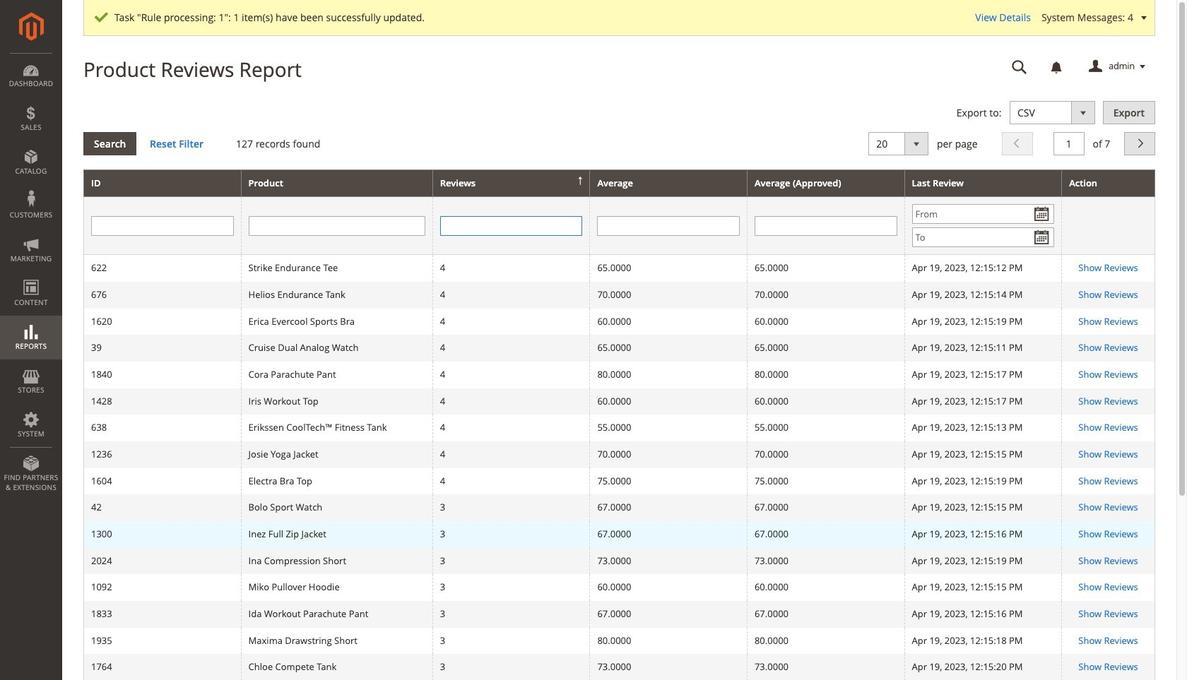 Task type: locate. For each thing, give the bounding box(es) containing it.
From text field
[[912, 205, 1055, 224]]

magento admin panel image
[[19, 12, 43, 41]]

menu bar
[[0, 53, 62, 500]]

None text field
[[1003, 54, 1038, 79], [1054, 132, 1085, 155], [91, 216, 234, 236], [249, 216, 426, 236], [440, 216, 583, 236], [598, 216, 740, 236], [755, 216, 898, 236], [1003, 54, 1038, 79], [1054, 132, 1085, 155], [91, 216, 234, 236], [249, 216, 426, 236], [440, 216, 583, 236], [598, 216, 740, 236], [755, 216, 898, 236]]



Task type: describe. For each thing, give the bounding box(es) containing it.
To text field
[[912, 228, 1055, 248]]



Task type: vqa. For each thing, say whether or not it's contained in the screenshot.
tab list
no



